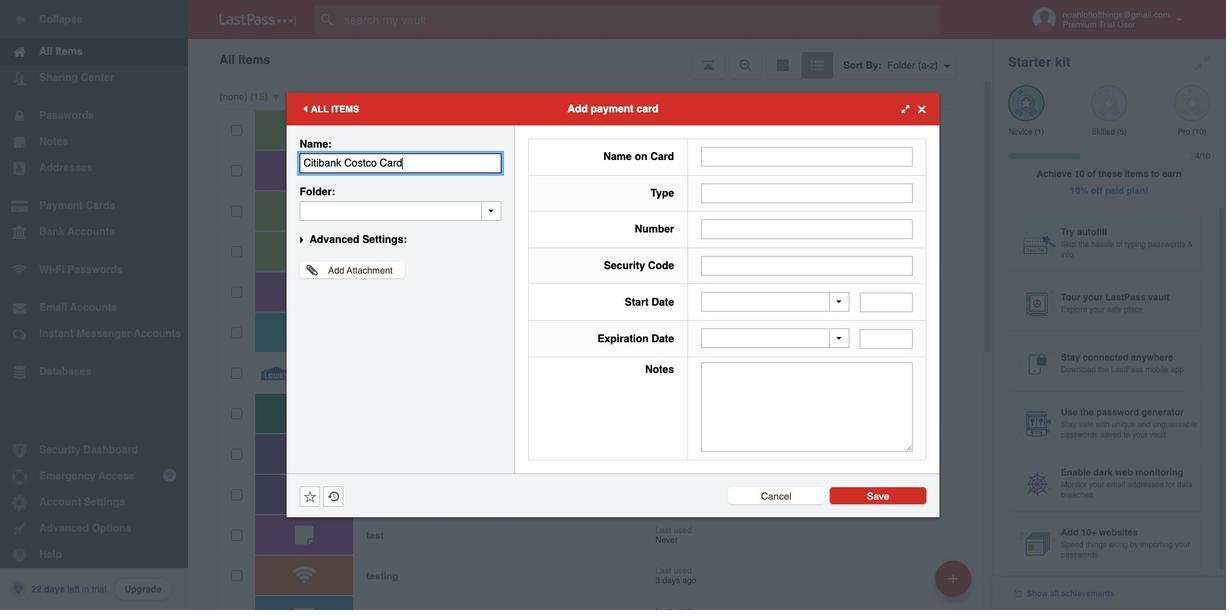 Task type: describe. For each thing, give the bounding box(es) containing it.
main navigation navigation
[[0, 0, 188, 610]]

new item image
[[949, 574, 958, 583]]

Search search field
[[315, 5, 966, 34]]

vault options navigation
[[188, 39, 993, 78]]



Task type: locate. For each thing, give the bounding box(es) containing it.
search my vault text field
[[315, 5, 966, 34]]

lastpass image
[[219, 14, 297, 25]]

None text field
[[701, 147, 913, 167], [701, 183, 913, 203], [701, 220, 913, 239], [701, 147, 913, 167], [701, 183, 913, 203], [701, 220, 913, 239]]

None text field
[[300, 154, 502, 173], [300, 201, 502, 221], [701, 256, 913, 276], [860, 293, 913, 312], [860, 329, 913, 349], [701, 363, 913, 452], [300, 154, 502, 173], [300, 201, 502, 221], [701, 256, 913, 276], [860, 293, 913, 312], [860, 329, 913, 349], [701, 363, 913, 452]]

dialog
[[287, 93, 940, 517]]

new item navigation
[[931, 557, 980, 610]]



